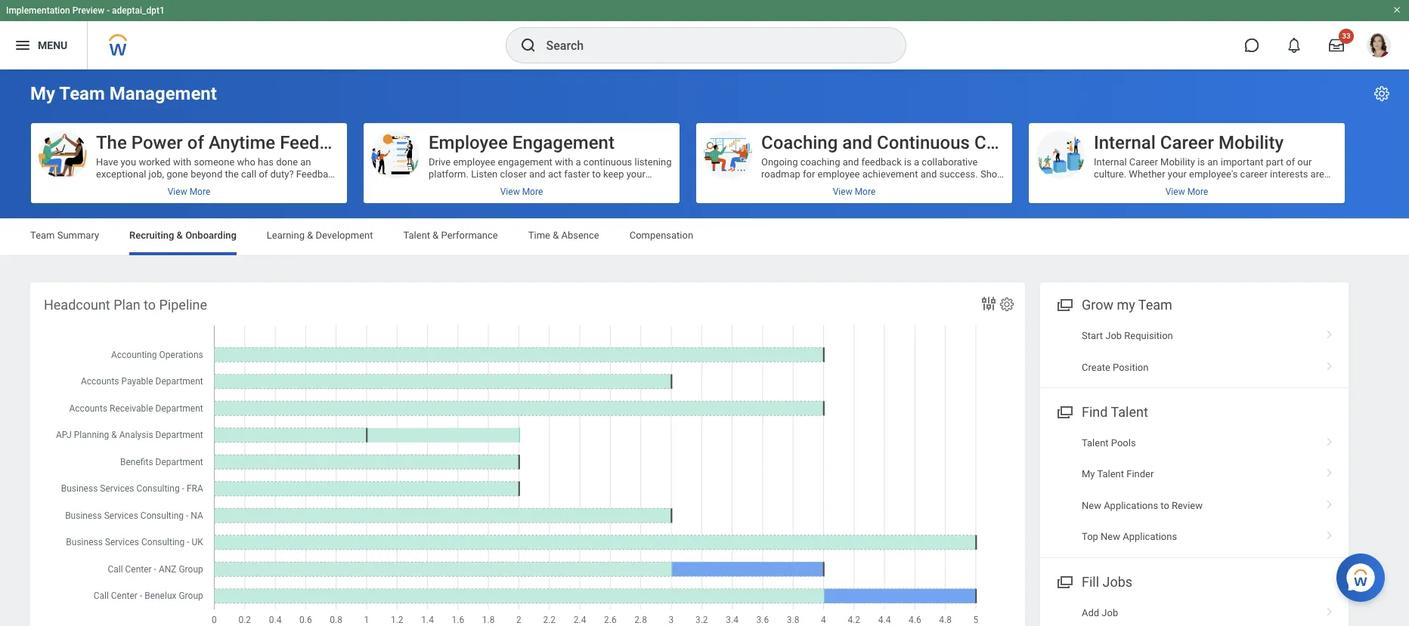 Task type: describe. For each thing, give the bounding box(es) containing it.
list for find talent
[[1040, 428, 1349, 553]]

internal career mobility
[[1094, 132, 1284, 153]]

talent left pools
[[1082, 438, 1109, 449]]

find
[[1082, 404, 1108, 420]]

my for my team management
[[30, 83, 55, 104]]

employee engagement button
[[364, 123, 680, 203]]

grow my team
[[1082, 297, 1172, 313]]

-
[[107, 5, 110, 16]]

chevron right image inside add job link
[[1320, 602, 1340, 617]]

chevron right image for find talent
[[1320, 464, 1340, 479]]

job for add
[[1102, 608, 1118, 619]]

of
[[187, 132, 204, 153]]

review
[[1172, 500, 1203, 512]]

recruiting & onboarding
[[129, 230, 236, 241]]

time & absence
[[528, 230, 599, 241]]

my
[[1117, 297, 1135, 313]]

menu group image for grow my team
[[1054, 294, 1074, 314]]

Search Workday  search field
[[546, 29, 874, 62]]

implementation
[[6, 5, 70, 16]]

job for start
[[1105, 330, 1122, 342]]

pipeline
[[159, 297, 207, 313]]

list for grow my team
[[1040, 321, 1349, 383]]

performance
[[441, 230, 498, 241]]

create position
[[1082, 362, 1149, 373]]

coaching
[[761, 132, 838, 153]]

my talent finder link
[[1040, 459, 1349, 490]]

continuous
[[877, 132, 970, 153]]

position
[[1113, 362, 1149, 373]]

anytime
[[209, 132, 275, 153]]

new applications to review link
[[1040, 490, 1349, 522]]

my team management
[[30, 83, 217, 104]]

talent left finder
[[1097, 469, 1124, 480]]

the power of anytime feedback button
[[31, 123, 358, 203]]

learning & development
[[267, 230, 373, 241]]

applications inside top new applications link
[[1123, 532, 1177, 543]]

justify image
[[14, 36, 32, 54]]

onboarding
[[185, 230, 236, 241]]

new inside top new applications link
[[1101, 532, 1120, 543]]

chevron right image for grow my team
[[1320, 356, 1340, 372]]

recruiting
[[129, 230, 174, 241]]

33 button
[[1320, 29, 1354, 62]]

preview
[[72, 5, 104, 16]]

configure this page image
[[1373, 85, 1391, 103]]

start job requisition link
[[1040, 321, 1349, 352]]

& for learning
[[307, 230, 313, 241]]

coaching and continuous conversations
[[761, 132, 1091, 153]]

& for recruiting
[[177, 230, 183, 241]]

conversations
[[974, 132, 1091, 153]]

new inside new applications to review link
[[1082, 500, 1101, 512]]

search image
[[519, 36, 537, 54]]

employee engagement
[[429, 132, 615, 153]]

team inside tab list
[[30, 230, 55, 241]]

plan
[[114, 297, 140, 313]]

coaching and continuous conversations button
[[696, 123, 1091, 203]]

employee
[[429, 132, 508, 153]]

to for plan
[[144, 297, 156, 313]]

chevron right image for requisition
[[1320, 325, 1340, 340]]

menu banner
[[0, 0, 1409, 70]]

menu
[[38, 39, 67, 51]]

configure headcount plan to pipeline image
[[999, 296, 1015, 313]]

internal career mobility button
[[1029, 123, 1345, 203]]

management
[[109, 83, 217, 104]]

the
[[96, 132, 127, 153]]

top new applications
[[1082, 532, 1177, 543]]

inbox large image
[[1329, 38, 1344, 53]]

requisition
[[1124, 330, 1173, 342]]

the power of anytime feedback
[[96, 132, 358, 153]]

power
[[131, 132, 183, 153]]



Task type: locate. For each thing, give the bounding box(es) containing it.
my
[[30, 83, 55, 104], [1082, 469, 1095, 480]]

& right recruiting
[[177, 230, 183, 241]]

1 & from the left
[[177, 230, 183, 241]]

2 menu group image from the top
[[1054, 401, 1074, 422]]

add job
[[1082, 608, 1118, 619]]

to for applications
[[1161, 500, 1169, 512]]

1 vertical spatial job
[[1102, 608, 1118, 619]]

job inside "link"
[[1105, 330, 1122, 342]]

team summary
[[30, 230, 99, 241]]

finder
[[1127, 469, 1154, 480]]

team down menu
[[59, 83, 105, 104]]

chevron right image inside create position link
[[1320, 356, 1340, 372]]

profile logan mcneil image
[[1367, 33, 1391, 61]]

team right my
[[1138, 297, 1172, 313]]

1 chevron right image from the top
[[1320, 356, 1340, 372]]

close environment banner image
[[1392, 5, 1402, 14]]

menu group image
[[1054, 571, 1074, 592]]

chevron right image
[[1320, 325, 1340, 340], [1320, 432, 1340, 448], [1320, 495, 1340, 510], [1320, 526, 1340, 541]]

team
[[59, 83, 105, 104], [30, 230, 55, 241], [1138, 297, 1172, 313]]

2 list from the top
[[1040, 428, 1349, 553]]

top
[[1082, 532, 1098, 543]]

applications down new applications to review
[[1123, 532, 1177, 543]]

menu group image left 'find'
[[1054, 401, 1074, 422]]

implementation preview -   adeptai_dpt1
[[6, 5, 165, 16]]

0 horizontal spatial my
[[30, 83, 55, 104]]

my for my talent finder
[[1082, 469, 1095, 480]]

fill jobs
[[1082, 574, 1132, 590]]

1 vertical spatial chevron right image
[[1320, 464, 1340, 479]]

summary
[[57, 230, 99, 241]]

chevron right image inside 'start job requisition' "link"
[[1320, 325, 1340, 340]]

headcount plan to pipeline element
[[30, 283, 1025, 627]]

talent up pools
[[1111, 404, 1148, 420]]

1 vertical spatial to
[[1161, 500, 1169, 512]]

tab list
[[15, 219, 1394, 256]]

create position link
[[1040, 352, 1349, 383]]

2 horizontal spatial team
[[1138, 297, 1172, 313]]

applications up top new applications
[[1104, 500, 1158, 512]]

1 chevron right image from the top
[[1320, 325, 1340, 340]]

0 vertical spatial job
[[1105, 330, 1122, 342]]

add
[[1082, 608, 1099, 619]]

1 horizontal spatial to
[[1161, 500, 1169, 512]]

development
[[316, 230, 373, 241]]

internal
[[1094, 132, 1156, 153]]

notifications large image
[[1287, 38, 1302, 53]]

& left the "performance"
[[433, 230, 439, 241]]

mobility
[[1218, 132, 1284, 153]]

add job link
[[1040, 598, 1349, 627]]

talent
[[403, 230, 430, 241], [1111, 404, 1148, 420], [1082, 438, 1109, 449], [1097, 469, 1124, 480]]

to left 'review'
[[1161, 500, 1169, 512]]

list containing talent pools
[[1040, 428, 1349, 553]]

job
[[1105, 330, 1122, 342], [1102, 608, 1118, 619]]

find talent
[[1082, 404, 1148, 420]]

talent left the "performance"
[[403, 230, 430, 241]]

new
[[1082, 500, 1101, 512], [1101, 532, 1120, 543]]

& for talent
[[433, 230, 439, 241]]

start
[[1082, 330, 1103, 342]]

3 chevron right image from the top
[[1320, 495, 1340, 510]]

1 vertical spatial new
[[1101, 532, 1120, 543]]

chevron right image inside talent pools link
[[1320, 432, 1340, 448]]

to
[[144, 297, 156, 313], [1161, 500, 1169, 512]]

1 vertical spatial list
[[1040, 428, 1349, 553]]

0 vertical spatial applications
[[1104, 500, 1158, 512]]

menu group image for find talent
[[1054, 401, 1074, 422]]

create
[[1082, 362, 1110, 373]]

to inside list
[[1161, 500, 1169, 512]]

0 vertical spatial list
[[1040, 321, 1349, 383]]

my talent finder
[[1082, 469, 1154, 480]]

to right plan
[[144, 297, 156, 313]]

new applications to review
[[1082, 500, 1203, 512]]

applications
[[1104, 500, 1158, 512], [1123, 532, 1177, 543]]

2 chevron right image from the top
[[1320, 464, 1340, 479]]

menu button
[[0, 21, 87, 70]]

and
[[842, 132, 872, 153]]

1 list from the top
[[1040, 321, 1349, 383]]

engagement
[[512, 132, 615, 153]]

menu group image
[[1054, 294, 1074, 314], [1054, 401, 1074, 422]]

2 vertical spatial chevron right image
[[1320, 602, 1340, 617]]

0 horizontal spatial team
[[30, 230, 55, 241]]

& right time
[[553, 230, 559, 241]]

33
[[1342, 32, 1351, 40]]

team left summary
[[30, 230, 55, 241]]

3 & from the left
[[433, 230, 439, 241]]

1 vertical spatial applications
[[1123, 532, 1177, 543]]

& right the learning
[[307, 230, 313, 241]]

chevron right image
[[1320, 356, 1340, 372], [1320, 464, 1340, 479], [1320, 602, 1340, 617]]

adeptai_dpt1
[[112, 5, 165, 16]]

my inside list
[[1082, 469, 1095, 480]]

1 horizontal spatial team
[[59, 83, 105, 104]]

learning
[[267, 230, 305, 241]]

1 vertical spatial menu group image
[[1054, 401, 1074, 422]]

pools
[[1111, 438, 1136, 449]]

2 vertical spatial team
[[1138, 297, 1172, 313]]

1 vertical spatial team
[[30, 230, 55, 241]]

job right start
[[1105, 330, 1122, 342]]

tab list containing team summary
[[15, 219, 1394, 256]]

& for time
[[553, 230, 559, 241]]

chevron right image inside top new applications link
[[1320, 526, 1340, 541]]

chevron right image for applications
[[1320, 526, 1340, 541]]

3 chevron right image from the top
[[1320, 602, 1340, 617]]

feedback
[[280, 132, 358, 153]]

1 vertical spatial my
[[1082, 469, 1095, 480]]

4 chevron right image from the top
[[1320, 526, 1340, 541]]

main content
[[0, 70, 1409, 627]]

main content containing my team management
[[0, 70, 1409, 627]]

chevron right image inside new applications to review link
[[1320, 495, 1340, 510]]

list containing start job requisition
[[1040, 321, 1349, 383]]

talent pools link
[[1040, 428, 1349, 459]]

jobs
[[1103, 574, 1132, 590]]

0 horizontal spatial to
[[144, 297, 156, 313]]

career
[[1160, 132, 1214, 153]]

0 vertical spatial new
[[1082, 500, 1101, 512]]

headcount plan to pipeline
[[44, 297, 207, 313]]

new right top
[[1101, 532, 1120, 543]]

0 vertical spatial team
[[59, 83, 105, 104]]

new up top
[[1082, 500, 1101, 512]]

chevron right image for to
[[1320, 495, 1340, 510]]

start job requisition
[[1082, 330, 1173, 342]]

0 vertical spatial my
[[30, 83, 55, 104]]

talent & performance
[[403, 230, 498, 241]]

time
[[528, 230, 550, 241]]

1 menu group image from the top
[[1054, 294, 1074, 314]]

talent pools
[[1082, 438, 1136, 449]]

list
[[1040, 321, 1349, 383], [1040, 428, 1349, 553]]

2 & from the left
[[307, 230, 313, 241]]

configure and view chart data image
[[980, 295, 998, 313]]

chevron right image inside my talent finder link
[[1320, 464, 1340, 479]]

compensation
[[629, 230, 693, 241]]

&
[[177, 230, 183, 241], [307, 230, 313, 241], [433, 230, 439, 241], [553, 230, 559, 241]]

my down menu dropdown button
[[30, 83, 55, 104]]

2 chevron right image from the top
[[1320, 432, 1340, 448]]

absence
[[561, 230, 599, 241]]

menu group image left grow
[[1054, 294, 1074, 314]]

my down talent pools
[[1082, 469, 1095, 480]]

4 & from the left
[[553, 230, 559, 241]]

headcount
[[44, 297, 110, 313]]

1 horizontal spatial my
[[1082, 469, 1095, 480]]

0 vertical spatial chevron right image
[[1320, 356, 1340, 372]]

grow
[[1082, 297, 1113, 313]]

job right add
[[1102, 608, 1118, 619]]

fill
[[1082, 574, 1099, 590]]

top new applications link
[[1040, 522, 1349, 553]]

0 vertical spatial menu group image
[[1054, 294, 1074, 314]]

applications inside new applications to review link
[[1104, 500, 1158, 512]]

tab list inside main content
[[15, 219, 1394, 256]]

0 vertical spatial to
[[144, 297, 156, 313]]



Task type: vqa. For each thing, say whether or not it's contained in the screenshot.
topmost Project
no



